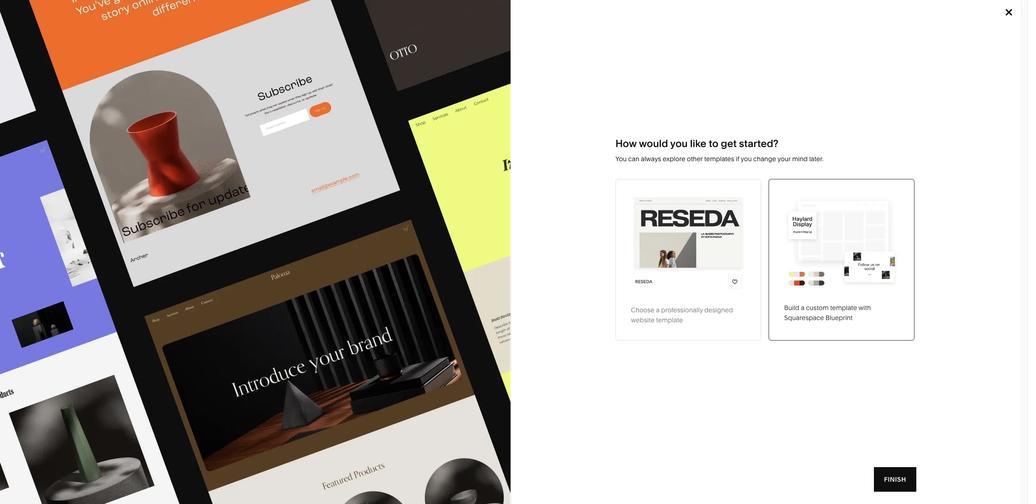Task type: vqa. For each thing, say whether or not it's contained in the screenshot.
the rightmost template
yes



Task type: locate. For each thing, give the bounding box(es) containing it.
2 vertical spatial popular
[[114, 290, 151, 302]]

template
[[224, 49, 322, 78], [831, 304, 857, 313], [656, 317, 683, 325]]

products
[[430, 14, 467, 23]]

if
[[736, 155, 740, 163]]

designs
[[251, 127, 275, 135], [210, 260, 236, 268], [153, 290, 192, 302]]

all
[[217, 140, 224, 149]]

2 vertical spatial template
[[656, 317, 683, 325]]

memberships
[[128, 154, 169, 162]]

squarespace logo link
[[18, 11, 217, 26]]

1 horizontal spatial with
[[859, 304, 871, 313]]

& right media
[[430, 154, 434, 162]]

started?
[[739, 138, 779, 150]]

travel
[[409, 127, 427, 135]]

choose a professionally designed website template
[[631, 307, 733, 325]]

home
[[505, 127, 524, 135]]

decor
[[531, 127, 550, 135]]

travel link
[[409, 127, 436, 135]]

change
[[754, 155, 776, 163]]

2 horizontal spatial popular
[[226, 127, 249, 135]]

0 vertical spatial popular
[[226, 127, 249, 135]]

2 horizontal spatial template
[[831, 304, 857, 313]]

(
[[246, 290, 249, 302]]

1 horizontal spatial designs
[[210, 260, 236, 268]]

art & design
[[217, 154, 254, 162]]

0 horizontal spatial template
[[224, 49, 322, 78]]

& for animals
[[527, 140, 531, 149]]

popular down template
[[114, 290, 151, 302]]

1 horizontal spatial a
[[801, 304, 805, 313]]

restaurants link
[[409, 140, 454, 149]]

food link
[[313, 181, 338, 190]]

1 horizontal spatial popular
[[184, 260, 209, 268]]

nature & animals
[[505, 140, 557, 149]]

podcasts
[[435, 154, 463, 162]]

& left non-
[[350, 168, 354, 176]]

a inside build a custom template with squarespace blueprint
[[801, 304, 805, 313]]

1 vertical spatial popular
[[184, 260, 209, 268]]

one
[[128, 195, 141, 203]]

pazari image
[[115, 312, 358, 505]]

non-
[[355, 168, 370, 176]]

would
[[639, 138, 668, 150]]

designs down matches
[[153, 290, 192, 302]]

yours
[[114, 72, 175, 101]]

popular up all templates
[[226, 127, 249, 135]]

a for professionally
[[656, 307, 660, 315]]

how would you like to get started?
[[616, 138, 779, 150]]

0 vertical spatial template
[[224, 49, 322, 78]]

& right art
[[227, 154, 231, 162]]

popular for popular designs templates (
[[114, 290, 151, 302]]

template inside choose a professionally designed website template
[[656, 317, 683, 325]]

portfolio
[[128, 140, 153, 148]]

1 horizontal spatial you
[[741, 155, 752, 163]]

nature
[[505, 140, 526, 149]]

0 vertical spatial with
[[180, 72, 226, 101]]

0 horizontal spatial designs
[[153, 290, 192, 302]]

with inside build a custom template with squarespace blueprint
[[859, 304, 871, 313]]

popular for popular designs (28)
[[184, 260, 209, 268]]

vandam element
[[664, 312, 907, 505]]

log             in
[[987, 14, 1010, 23]]

you right 'if'
[[741, 155, 752, 163]]

2 vertical spatial designs
[[153, 290, 192, 302]]

0 horizontal spatial with
[[180, 72, 226, 101]]

courses
[[128, 208, 153, 217]]

home & decor link
[[505, 127, 559, 135]]

home & decor
[[505, 127, 550, 135]]

events link
[[409, 168, 438, 176]]

& for non-
[[350, 168, 354, 176]]

0 horizontal spatial you
[[671, 138, 688, 150]]

build
[[785, 304, 800, 313]]

you can always explore other templates if you change your mind later.
[[616, 155, 824, 163]]

profits
[[370, 168, 389, 176]]

a for custom
[[801, 304, 805, 313]]

a inside choose a professionally designed website template
[[656, 307, 660, 315]]

page
[[142, 195, 157, 203]]

with
[[180, 72, 226, 101], [859, 304, 871, 313]]

cv
[[250, 195, 259, 203]]

designs left (28)
[[210, 260, 236, 268]]

1 horizontal spatial template
[[656, 317, 683, 325]]

you up explore
[[671, 138, 688, 150]]

a up squarespace
[[801, 304, 805, 313]]

squarespace logo image
[[18, 11, 120, 26]]

popular
[[226, 127, 249, 135], [184, 260, 209, 268], [114, 290, 151, 302]]

templates link
[[493, 0, 532, 36]]

1 vertical spatial template
[[831, 304, 857, 313]]

1 vertical spatial with
[[859, 304, 871, 313]]

0 vertical spatial designs
[[251, 127, 275, 135]]

0 horizontal spatial popular
[[114, 290, 151, 302]]

squarespace
[[785, 314, 824, 323]]

custom
[[806, 304, 829, 313]]

popular designs
[[226, 127, 275, 135]]

choose a professionally designed website template button
[[616, 179, 762, 341]]

2 horizontal spatial designs
[[251, 127, 275, 135]]

personal & cv link
[[217, 195, 268, 203]]

designs up the all templates link
[[251, 127, 275, 135]]

with inside "make any template yours with ease."
[[180, 72, 226, 101]]

& left cv
[[244, 195, 249, 203]]

designs for popular designs
[[251, 127, 275, 135]]

popular right matches
[[184, 260, 209, 268]]

0 vertical spatial you
[[671, 138, 688, 150]]

how
[[616, 138, 637, 150]]

can
[[629, 155, 640, 163]]

online
[[128, 126, 148, 134]]

blueprint
[[826, 314, 853, 323]]

designs for popular designs templates (
[[153, 290, 192, 302]]

& right health
[[238, 181, 242, 190]]

services
[[128, 222, 153, 230]]

finish
[[885, 476, 907, 484]]

a right choose
[[656, 307, 660, 315]]

template inside build a custom template with squarespace blueprint
[[831, 304, 857, 313]]

restaurants
[[409, 140, 445, 149]]

& right home
[[525, 127, 530, 135]]

1 vertical spatial designs
[[210, 260, 236, 268]]

& right nature
[[527, 140, 531, 149]]

0 horizontal spatial a
[[656, 307, 660, 315]]



Task type: describe. For each thing, give the bounding box(es) containing it.
popular designs (28)
[[184, 260, 250, 268]]

animals
[[533, 140, 557, 149]]

like
[[690, 138, 707, 150]]

you
[[616, 155, 627, 163]]

community
[[313, 168, 348, 176]]

popular designs templates (
[[114, 290, 249, 302]]

always
[[641, 155, 662, 163]]

all templates
[[217, 140, 257, 149]]

(28)
[[238, 260, 250, 268]]

& right estate at the left of the page
[[444, 195, 448, 203]]

2 vertical spatial templates
[[194, 290, 244, 302]]

popular designs (28) link
[[184, 260, 250, 268]]

properties
[[450, 195, 481, 203]]

templates
[[705, 155, 735, 163]]

matches
[[153, 260, 179, 268]]

entertainment
[[313, 195, 355, 203]]

your
[[778, 155, 791, 163]]

template inside "make any template yours with ease."
[[224, 49, 322, 78]]

& for decor
[[525, 127, 530, 135]]

art
[[217, 154, 226, 162]]

template
[[123, 260, 151, 268]]

& for beauty
[[238, 181, 242, 190]]

store
[[149, 126, 165, 134]]

design
[[233, 154, 254, 162]]

later.
[[810, 155, 824, 163]]

community & non-profits link
[[313, 168, 398, 176]]

real estate & properties
[[409, 195, 481, 203]]

pazari element
[[115, 312, 358, 505]]

professionally
[[662, 307, 703, 315]]

estate
[[424, 195, 442, 203]]

1 vertical spatial you
[[741, 155, 752, 163]]

& for cv
[[244, 195, 249, 203]]

topic
[[217, 111, 234, 118]]

dario element
[[389, 312, 633, 505]]

finish button
[[875, 468, 917, 493]]

type
[[114, 111, 128, 118]]

log             in link
[[987, 14, 1010, 23]]

one page
[[128, 195, 157, 203]]

beauty
[[244, 181, 264, 190]]

template store entry card image
[[631, 195, 746, 291]]

get
[[721, 138, 737, 150]]

events
[[409, 168, 429, 176]]

online store
[[128, 126, 165, 134]]

media
[[409, 154, 428, 162]]

build a custom template with squarespace blueprint button
[[769, 179, 915, 341]]

weddings link
[[409, 181, 449, 190]]

28 template matches
[[114, 260, 179, 268]]

food
[[313, 181, 329, 190]]

dario image
[[389, 312, 633, 505]]

health & beauty
[[217, 181, 264, 190]]

community & non-profits
[[313, 168, 389, 176]]

media & podcasts link
[[409, 154, 472, 162]]

explore
[[663, 155, 686, 163]]

other
[[687, 155, 703, 163]]

art & design link
[[217, 154, 263, 162]]

28
[[114, 260, 122, 268]]

website
[[631, 317, 655, 325]]

popular designs link
[[217, 127, 275, 135]]

designs for popular designs (28)
[[210, 260, 236, 268]]

scheduling
[[128, 181, 162, 189]]

popular for popular designs
[[226, 127, 249, 135]]

real
[[409, 195, 422, 203]]

1 vertical spatial templates
[[226, 140, 257, 149]]

make
[[114, 49, 174, 78]]

choose
[[631, 307, 655, 315]]

0 vertical spatial templates
[[493, 14, 532, 23]]

& for design
[[227, 154, 231, 162]]

media & podcasts
[[409, 154, 463, 162]]

fitness link
[[505, 154, 536, 162]]

make any template yours with ease.
[[114, 49, 327, 101]]

entertainment link
[[313, 195, 364, 203]]

in
[[1003, 14, 1010, 23]]

build a custom template with squarespace blueprint
[[785, 304, 871, 323]]

weddings
[[409, 181, 440, 190]]

& for podcasts
[[430, 154, 434, 162]]

mind
[[793, 155, 808, 163]]

to
[[709, 138, 719, 150]]

photography
[[217, 168, 255, 176]]

squarespace blueprint entry card image
[[785, 195, 900, 288]]

health
[[217, 181, 236, 190]]

designed
[[705, 307, 733, 315]]

nature & animals link
[[505, 140, 566, 149]]

personal & cv
[[217, 195, 259, 203]]

fitness
[[505, 154, 527, 162]]

health & beauty link
[[217, 181, 273, 190]]

products button
[[430, 0, 474, 36]]

personal
[[217, 195, 243, 203]]

photography link
[[217, 168, 264, 176]]

real estate & properties link
[[409, 195, 490, 203]]

vandam image
[[664, 312, 907, 505]]

ease.
[[231, 72, 289, 101]]

with for template
[[859, 304, 871, 313]]

squarespace blueprint promo image image
[[0, 0, 511, 505]]

with for yours
[[180, 72, 226, 101]]

all templates link
[[217, 140, 266, 149]]

blog
[[128, 167, 142, 176]]



